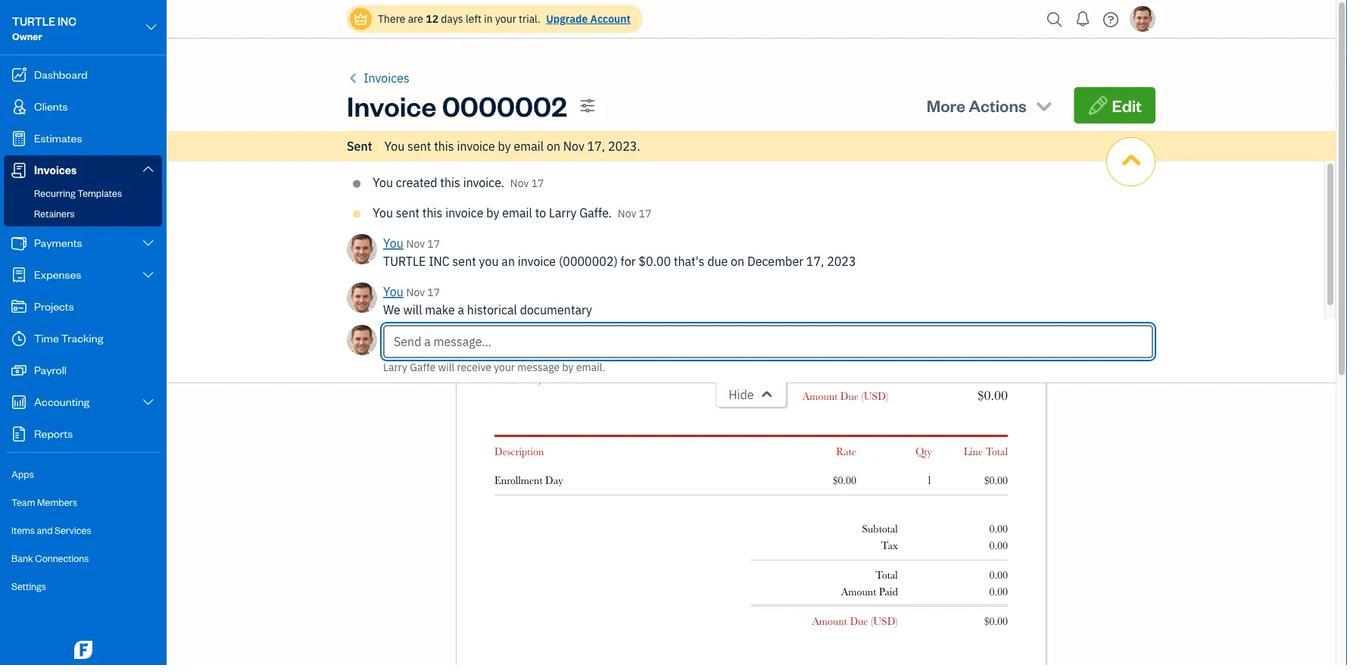 Task type: describe. For each thing, give the bounding box(es) containing it.
settings link
[[4, 574, 162, 600]]

services
[[55, 524, 91, 536]]

accounting link
[[4, 387, 162, 417]]

(0000002)
[[559, 253, 618, 269]]

make
[[425, 302, 455, 318]]

inc for turtle inc 12794992386
[[540, 243, 559, 255]]

chevron large down image for accounting
[[141, 396, 155, 408]]

co. for has
[[543, 175, 560, 191]]

chevronleft image
[[347, 69, 361, 87]]

retainers
[[34, 207, 75, 220]]

report image
[[10, 427, 28, 442]]

that's
[[674, 253, 705, 269]]

2 vertical spatial amount
[[812, 615, 848, 627]]

members
[[37, 496, 77, 508]]

tracking
[[61, 331, 103, 345]]

1 horizontal spatial (
[[871, 615, 874, 627]]

turtle for turtle inc owner
[[12, 14, 55, 28]]

trial.
[[519, 12, 541, 26]]

you for you sent this invoice by email to larry gaffe. nov 17
[[373, 205, 393, 221]]

s
[[519, 360, 524, 372]]

pencil image
[[1088, 95, 1109, 116]]

historical
[[467, 302, 517, 318]]

turtle for turtle inc 12794992386
[[495, 243, 537, 255]]

17 inside you nov 17 we will make a historical documentary
[[428, 285, 440, 299]]

17 inside you sent this invoice by email to larry gaffe. nov 17
[[639, 206, 652, 220]]

more actions button
[[913, 87, 1069, 123]]

dashboard link
[[4, 60, 162, 90]]

invoice for on
[[457, 138, 495, 154]]

subtotal tax
[[863, 523, 898, 552]]

enrollment day
[[495, 474, 563, 486]]

you link for we
[[383, 283, 404, 301]]

edit
[[1113, 94, 1142, 116]]

description
[[495, 445, 544, 458]]

line
[[964, 445, 984, 458]]

sent inside you nov 17 turtle inc sent you an invoice (0000002) for $0.00 that's due on december 17, 2023
[[453, 253, 476, 269]]

1 horizontal spatial will
[[438, 360, 455, 374]]

2023
[[827, 253, 857, 269]]

0 vertical spatial 17,
[[588, 138, 605, 154]]

projects
[[34, 299, 74, 313]]

0 vertical spatial amount
[[803, 390, 838, 402]]

info image
[[456, 173, 470, 192]]

client image
[[10, 99, 28, 114]]

date of issue
[[803, 349, 860, 361]]

projects link
[[4, 292, 162, 322]]

there
[[378, 12, 406, 26]]

weird for has
[[508, 175, 540, 191]]

email for on
[[514, 138, 544, 154]]

sent for you sent this invoice by email to larry gaffe. nov 17
[[396, 205, 420, 221]]

ketchikan,
[[495, 374, 541, 386]]

hide button
[[716, 383, 787, 408]]

chevron large down image for expenses
[[141, 269, 155, 281]]

has
[[563, 175, 582, 191]]

invoices inside 'button'
[[364, 70, 410, 86]]

1 horizontal spatial )
[[896, 615, 898, 627]]

time tracking link
[[4, 324, 162, 354]]

12794992386
[[495, 257, 553, 269]]

hwy
[[564, 360, 585, 372]]

expenses
[[34, 267, 81, 281]]

upgrade account link
[[543, 12, 631, 26]]

you sent this invoice by email to larry gaffe. nov 17
[[373, 205, 652, 221]]

time tracking
[[34, 331, 103, 345]]

timer image
[[10, 331, 28, 346]]

1 vertical spatial usd
[[874, 615, 896, 627]]

go to help image
[[1099, 8, 1124, 31]]

payroll
[[34, 363, 67, 377]]

nov inside you nov 17 turtle inc sent you an invoice (0000002) for $0.00 that's due on december 17, 2023
[[406, 237, 425, 251]]

you link for turtle
[[383, 234, 404, 252]]

apps
[[11, 468, 34, 480]]

recurring
[[34, 187, 75, 199]]

0 vertical spatial this
[[434, 138, 454, 154]]

larry gaffe will receive your message by email.
[[383, 360, 606, 374]]

2023.
[[608, 138, 641, 154]]

11/17/2023
[[955, 349, 1008, 361]]

you created this invoice. nov 17
[[373, 175, 544, 191]]

items and services
[[11, 524, 91, 536]]

you
[[479, 253, 499, 269]]

team
[[11, 496, 35, 508]]

more
[[927, 94, 966, 116]]

0 vertical spatial chevron large down image
[[144, 18, 158, 36]]

december
[[748, 253, 804, 269]]

accounting
[[34, 394, 90, 409]]

payroll link
[[4, 355, 162, 386]]

0 vertical spatial amount due ( usd )
[[803, 390, 889, 402]]

sent for you sent this invoice by email on nov 17, 2023.
[[408, 138, 431, 154]]

by for on
[[498, 138, 511, 154]]

retainers link
[[7, 205, 159, 223]]

account
[[591, 12, 631, 26]]

12
[[426, 12, 439, 26]]

99901
[[565, 374, 591, 386]]

left
[[466, 12, 482, 26]]

tongass
[[527, 360, 561, 372]]

edit link
[[1075, 87, 1156, 123]]

Send a message text field
[[383, 325, 1154, 358]]

days
[[441, 12, 463, 26]]

1 vertical spatial amount due ( usd )
[[812, 615, 898, 627]]

total inside total amount paid
[[876, 569, 898, 581]]

make weird co. has
[[476, 175, 582, 191]]

tax
[[882, 539, 898, 552]]

of
[[826, 349, 835, 361]]

money image
[[10, 363, 28, 378]]

issue
[[839, 349, 860, 361]]

0 horizontal spatial on
[[547, 138, 561, 154]]

payment image
[[10, 236, 28, 251]]

1
[[927, 474, 933, 486]]

connections
[[35, 552, 89, 564]]

0000002
[[442, 87, 567, 123]]

bank
[[11, 552, 33, 564]]

qty
[[916, 445, 933, 458]]

estimates
[[34, 131, 82, 145]]



Task type: locate. For each thing, give the bounding box(es) containing it.
1 vertical spatial make
[[495, 346, 519, 358]]

your
[[495, 12, 517, 26], [494, 360, 515, 374]]

chevron large down image for invoices
[[141, 163, 155, 175]]

your right in at left top
[[495, 12, 517, 26]]

weird up you sent this invoice by email to larry gaffe. nov 17
[[508, 175, 540, 191]]

2 vertical spatial chevron large down image
[[141, 396, 155, 408]]

total
[[986, 445, 1008, 458], [876, 569, 898, 581]]

email left to
[[502, 205, 533, 221]]

bank connections link
[[4, 545, 162, 572]]

invoice up invoice.
[[457, 138, 495, 154]]

by left email.
[[563, 360, 574, 374]]

due down total amount paid
[[850, 615, 869, 627]]

chevron large down image for payments
[[141, 237, 155, 249]]

on up make weird co. has
[[547, 138, 561, 154]]

0.00 0.00
[[990, 523, 1008, 552], [990, 569, 1008, 598]]

weird up message
[[522, 346, 547, 358]]

turtle inside turtle inc owner
[[12, 14, 55, 28]]

0 horizontal spatial turtle
[[12, 14, 55, 28]]

1 horizontal spatial on
[[731, 253, 745, 269]]

0 vertical spatial email
[[514, 138, 544, 154]]

1 vertical spatial this
[[440, 175, 461, 191]]

you link
[[383, 234, 404, 252], [383, 283, 404, 301]]

amount left paid
[[842, 586, 877, 598]]

2 0.00 0.00 from the top
[[990, 569, 1008, 598]]

bank connections
[[11, 552, 89, 564]]

invoice right an
[[518, 253, 556, 269]]

payments link
[[4, 228, 162, 258]]

co. inside make weird co. 2268 s tongass hwy ketchikan, ak  99901
[[550, 346, 565, 358]]

0.00 0.00 for total
[[990, 569, 1008, 598]]

2 vertical spatial this
[[423, 205, 443, 221]]

invoice.
[[463, 175, 505, 191]]

sent up created
[[408, 138, 431, 154]]

turtle
[[12, 14, 55, 28], [495, 243, 537, 255], [383, 253, 426, 269]]

for
[[621, 253, 636, 269]]

1 vertical spatial (
[[871, 615, 874, 627]]

nov inside you created this invoice. nov 17
[[511, 176, 529, 190]]

0 vertical spatial your
[[495, 12, 517, 26]]

settings
[[11, 580, 46, 592]]

3 0.00 from the top
[[990, 569, 1008, 581]]

turtle inside turtle inc 12794992386
[[495, 243, 537, 255]]

2 0.00 from the top
[[990, 539, 1008, 552]]

you for you created this invoice. nov 17
[[373, 175, 393, 191]]

amount due ( usd ) down issue
[[803, 390, 889, 402]]

chevron large down image inside payments link
[[141, 237, 155, 249]]

to
[[535, 205, 546, 221]]

you for you sent this invoice by email on nov 17, 2023.
[[385, 138, 405, 154]]

0 vertical spatial by
[[498, 138, 511, 154]]

total amount paid
[[842, 569, 898, 598]]

0 vertical spatial usd
[[864, 390, 886, 402]]

4 0.00 from the top
[[990, 586, 1008, 598]]

amount inside total amount paid
[[842, 586, 877, 598]]

invoice image
[[10, 163, 28, 178]]

weird
[[508, 175, 540, 191], [522, 346, 547, 358]]

expenses link
[[4, 260, 162, 290]]

nov inside you sent this invoice by email to larry gaffe. nov 17
[[618, 206, 637, 220]]

team members link
[[4, 489, 162, 516]]

upgrade
[[546, 12, 588, 26]]

clients
[[34, 99, 68, 113]]

dashboard
[[34, 67, 88, 81]]

reports link
[[4, 419, 162, 449]]

make for make weird co. 2268 s tongass hwy ketchikan, ak  99901
[[495, 346, 519, 358]]

will right gaffe
[[438, 360, 455, 374]]

turtle up owner
[[12, 14, 55, 28]]

items
[[11, 524, 35, 536]]

0 horizontal spatial )
[[886, 390, 889, 402]]

email.
[[576, 360, 606, 374]]

items and services link
[[4, 517, 162, 544]]

you inside you nov 17 turtle inc sent you an invoice (0000002) for $0.00 that's due on december 17, 2023
[[383, 235, 404, 251]]

chevron large down image
[[144, 18, 158, 36], [141, 269, 155, 281], [141, 396, 155, 408]]

2268
[[495, 360, 516, 372]]

email
[[514, 138, 544, 154], [502, 205, 533, 221]]

turtle up 12794992386
[[495, 243, 537, 255]]

usd
[[864, 390, 886, 402], [874, 615, 896, 627]]

larry left gaffe
[[383, 360, 408, 374]]

17 inside you nov 17 turtle inc sent you an invoice (0000002) for $0.00 that's due on december 17, 2023
[[428, 237, 440, 251]]

0 vertical spatial chevron large down image
[[141, 163, 155, 175]]

inc for turtle inc owner
[[58, 14, 76, 28]]

0 horizontal spatial 17,
[[588, 138, 605, 154]]

dashboard image
[[10, 67, 28, 83]]

you for you nov 17 turtle inc sent you an invoice (0000002) for $0.00 that's due on december 17, 2023
[[383, 235, 404, 251]]

a
[[458, 302, 464, 318]]

1 vertical spatial 17,
[[807, 253, 825, 269]]

on
[[547, 138, 561, 154], [731, 253, 745, 269]]

estimates link
[[4, 123, 162, 154]]

1 vertical spatial )
[[896, 615, 898, 627]]

due down issue
[[841, 390, 859, 402]]

invoice for to
[[446, 205, 484, 221]]

invoice inside you nov 17 turtle inc sent you an invoice (0000002) for $0.00 that's due on december 17, 2023
[[518, 253, 556, 269]]

1 horizontal spatial total
[[986, 445, 1008, 458]]

gaffe.
[[580, 205, 612, 221]]

17 inside you created this invoice. nov 17
[[532, 176, 544, 190]]

inc inside turtle inc owner
[[58, 14, 76, 28]]

1 chevron large down image from the top
[[141, 163, 155, 175]]

you sent this invoice by email on nov 17, 2023.
[[385, 138, 641, 154]]

and
[[37, 524, 53, 536]]

in
[[484, 12, 493, 26]]

inc inside you nov 17 turtle inc sent you an invoice (0000002) for $0.00 that's due on december 17, 2023
[[429, 253, 450, 269]]

your left the s
[[494, 360, 515, 374]]

2 chevron large down image from the top
[[141, 237, 155, 249]]

this up you created this invoice. nov 17
[[434, 138, 454, 154]]

amount due ( usd )
[[803, 390, 889, 402], [812, 615, 898, 627]]

make up 2268
[[495, 346, 519, 358]]

sent left you
[[453, 253, 476, 269]]

0 vertical spatial weird
[[508, 175, 540, 191]]

0 vertical spatial sent
[[408, 138, 431, 154]]

templates
[[77, 187, 122, 199]]

receive
[[457, 360, 492, 374]]

nov inside you nov 17 we will make a historical documentary
[[406, 285, 425, 299]]

you link up we
[[383, 283, 404, 301]]

enrollment
[[495, 474, 543, 486]]

weird inside make weird co. 2268 s tongass hwy ketchikan, ak  99901
[[522, 346, 547, 358]]

recurring templates link
[[7, 184, 159, 202]]

1 vertical spatial due
[[850, 615, 869, 627]]

this for you created this invoice.
[[440, 175, 461, 191]]

turtle up we
[[383, 253, 426, 269]]

this for you sent this invoice by email to larry gaffe.
[[423, 205, 443, 221]]

0 vertical spatial (
[[862, 390, 864, 402]]

0.00 0.00 for subtotal
[[990, 523, 1008, 552]]

you down created
[[383, 235, 404, 251]]

2 horizontal spatial turtle
[[495, 243, 537, 255]]

nov up you sent this invoice by email to larry gaffe. nov 17
[[511, 176, 529, 190]]

main element
[[0, 0, 205, 665]]

0 vertical spatial invoice
[[457, 138, 495, 154]]

hide
[[729, 387, 754, 403]]

more actions
[[927, 94, 1027, 116]]

will
[[403, 302, 422, 318], [438, 360, 455, 374]]

you nov 17 turtle inc sent you an invoice (0000002) for $0.00 that's due on december 17, 2023
[[383, 235, 857, 269]]

17 up make
[[428, 285, 440, 299]]

1 vertical spatial on
[[731, 253, 745, 269]]

date
[[803, 349, 824, 361]]

1 vertical spatial total
[[876, 569, 898, 581]]

by
[[498, 138, 511, 154], [487, 205, 500, 221], [563, 360, 574, 374]]

you for you nov 17 we will make a historical documentary
[[383, 284, 404, 300]]

0 horizontal spatial invoices
[[34, 163, 77, 177]]

team members
[[11, 496, 77, 508]]

email for to
[[502, 205, 533, 221]]

1 horizontal spatial turtle
[[383, 253, 426, 269]]

17,
[[588, 138, 605, 154], [807, 253, 825, 269]]

0 vertical spatial co.
[[543, 175, 560, 191]]

reports
[[34, 426, 73, 441]]

0 horizontal spatial inc
[[58, 14, 76, 28]]

crown image
[[353, 11, 369, 27]]

sent down created
[[396, 205, 420, 221]]

you
[[385, 138, 405, 154], [373, 175, 393, 191], [373, 205, 393, 221], [383, 235, 404, 251], [383, 284, 404, 300]]

(
[[862, 390, 864, 402], [871, 615, 874, 627]]

close comments image
[[1119, 138, 1145, 186]]

inc up make
[[429, 253, 450, 269]]

17, left the 2023 on the right of page
[[807, 253, 825, 269]]

will inside you nov 17 we will make a historical documentary
[[403, 302, 422, 318]]

nov down created
[[406, 237, 425, 251]]

1 horizontal spatial inc
[[429, 253, 450, 269]]

invoices up recurring
[[34, 163, 77, 177]]

0 vertical spatial )
[[886, 390, 889, 402]]

by for to
[[487, 205, 500, 221]]

$0.00 inside you nov 17 turtle inc sent you an invoice (0000002) for $0.00 that's due on december 17, 2023
[[639, 253, 671, 269]]

2 horizontal spatial inc
[[540, 243, 559, 255]]

invoices up invoice
[[364, 70, 410, 86]]

0 vertical spatial due
[[841, 390, 859, 402]]

0 vertical spatial you link
[[383, 234, 404, 252]]

larry right to
[[549, 205, 577, 221]]

1 vertical spatial chevron large down image
[[141, 269, 155, 281]]

email up make weird co. has
[[514, 138, 544, 154]]

you link down created
[[383, 234, 404, 252]]

search image
[[1043, 8, 1067, 31]]

1 horizontal spatial 17,
[[807, 253, 825, 269]]

documentary
[[520, 302, 593, 318]]

2 you link from the top
[[383, 283, 404, 301]]

nov up has
[[564, 138, 585, 154]]

on right due
[[731, 253, 745, 269]]

17, left 2023.
[[588, 138, 605, 154]]

0 vertical spatial 0.00 0.00
[[990, 523, 1008, 552]]

day
[[546, 474, 563, 486]]

chevron large down image up recurring templates link
[[141, 163, 155, 175]]

1 vertical spatial invoice
[[446, 205, 484, 221]]

make inside make weird co. 2268 s tongass hwy ketchikan, ak  99901
[[495, 346, 519, 358]]

you right circle image
[[373, 205, 393, 221]]

circle image
[[353, 178, 361, 190]]

due
[[708, 253, 728, 269]]

invoice
[[347, 87, 437, 123]]

inc inside turtle inc 12794992386
[[540, 243, 559, 255]]

this left invoice.
[[440, 175, 461, 191]]

we
[[383, 302, 401, 318]]

time
[[34, 331, 59, 345]]

inc
[[58, 14, 76, 28], [540, 243, 559, 255], [429, 253, 450, 269]]

amount down date
[[803, 390, 838, 402]]

turtle inc owner
[[12, 14, 76, 42]]

circle image
[[353, 208, 361, 220]]

invoice 0000002
[[347, 87, 567, 123]]

chart image
[[10, 395, 28, 410]]

payments
[[34, 235, 82, 250]]

are
[[408, 12, 423, 26]]

co. for 2268
[[550, 346, 565, 358]]

this down created
[[423, 205, 443, 221]]

1 vertical spatial your
[[494, 360, 515, 374]]

1 vertical spatial co.
[[550, 346, 565, 358]]

1 vertical spatial weird
[[522, 346, 547, 358]]

1 vertical spatial chevron large down image
[[141, 237, 155, 249]]

amount due ( usd ) down total amount paid
[[812, 615, 898, 627]]

total right line
[[986, 445, 1008, 458]]

invoices inside main element
[[34, 163, 77, 177]]

make weird co. 2268 s tongass hwy ketchikan, ak  99901
[[495, 346, 591, 386]]

1 vertical spatial invoices
[[34, 163, 77, 177]]

1 vertical spatial email
[[502, 205, 533, 221]]

chevron large down image inside the invoices link
[[141, 163, 155, 175]]

you inside you nov 17 we will make a historical documentary
[[383, 284, 404, 300]]

1 0.00 from the top
[[990, 523, 1008, 535]]

recurring templates
[[34, 187, 122, 199]]

co. left has
[[543, 175, 560, 191]]

1 vertical spatial 0.00 0.00
[[990, 569, 1008, 598]]

you up we
[[383, 284, 404, 300]]

1 vertical spatial by
[[487, 205, 500, 221]]

0 vertical spatial invoices
[[364, 70, 410, 86]]

1 vertical spatial you link
[[383, 283, 404, 301]]

there are 12 days left in your trial. upgrade account
[[378, 12, 631, 26]]

1 horizontal spatial larry
[[549, 205, 577, 221]]

0 horizontal spatial larry
[[383, 360, 408, 374]]

17 down created
[[428, 237, 440, 251]]

chevron large down image inside accounting link
[[141, 396, 155, 408]]

17 up you nov 17 turtle inc sent you an invoice (0000002) for $0.00 that's due on december 17, 2023
[[639, 206, 652, 220]]

0 vertical spatial will
[[403, 302, 422, 318]]

estimate image
[[10, 131, 28, 146]]

0 vertical spatial larry
[[549, 205, 577, 221]]

total up paid
[[876, 569, 898, 581]]

inc up dashboard on the left of page
[[58, 14, 76, 28]]

0 horizontal spatial will
[[403, 302, 422, 318]]

17, inside you nov 17 turtle inc sent you an invoice (0000002) for $0.00 that's due on december 17, 2023
[[807, 253, 825, 269]]

make right info icon
[[476, 175, 505, 191]]

on inside you nov 17 turtle inc sent you an invoice (0000002) for $0.00 that's due on december 17, 2023
[[731, 253, 745, 269]]

1 vertical spatial sent
[[396, 205, 420, 221]]

you right circle icon
[[373, 175, 393, 191]]

0 horizontal spatial (
[[862, 390, 864, 402]]

nov up gaffe
[[406, 285, 425, 299]]

2 vertical spatial by
[[563, 360, 574, 374]]

project image
[[10, 299, 28, 314]]

0 vertical spatial on
[[547, 138, 561, 154]]

inc up 12794992386
[[540, 243, 559, 255]]

invoices
[[364, 70, 410, 86], [34, 163, 77, 177]]

0 horizontal spatial total
[[876, 569, 898, 581]]

make
[[476, 175, 505, 191], [495, 346, 519, 358]]

turtle inside you nov 17 turtle inc sent you an invoice (0000002) for $0.00 that's due on december 17, 2023
[[383, 253, 426, 269]]

by down invoice.
[[487, 205, 500, 221]]

make for make weird co. has
[[476, 175, 505, 191]]

1 you link from the top
[[383, 234, 404, 252]]

larry
[[549, 205, 577, 221], [383, 360, 408, 374]]

2 vertical spatial sent
[[453, 253, 476, 269]]

due
[[841, 390, 859, 402], [850, 615, 869, 627]]

amount down total amount paid
[[812, 615, 848, 627]]

weird for 2268
[[522, 346, 547, 358]]

notifications image
[[1071, 4, 1096, 34]]

co. up tongass
[[550, 346, 565, 358]]

settings for this invoice image
[[580, 97, 596, 113]]

1 vertical spatial larry
[[383, 360, 408, 374]]

chevrondown image
[[1034, 95, 1055, 116]]

invoice down info icon
[[446, 205, 484, 221]]

0.00
[[990, 523, 1008, 535], [990, 539, 1008, 552], [990, 569, 1008, 581], [990, 586, 1008, 598]]

17 up to
[[532, 176, 544, 190]]

by down 0000002 on the top left
[[498, 138, 511, 154]]

actions
[[969, 94, 1027, 116]]

chevron large down image down retainers link
[[141, 237, 155, 249]]

1 horizontal spatial invoices
[[364, 70, 410, 86]]

1 vertical spatial will
[[438, 360, 455, 374]]

0 vertical spatial make
[[476, 175, 505, 191]]

invoices link
[[4, 155, 162, 184]]

chevron large down image
[[141, 163, 155, 175], [141, 237, 155, 249]]

1 0.00 0.00 from the top
[[990, 523, 1008, 552]]

expense image
[[10, 267, 28, 283]]

will right we
[[403, 302, 422, 318]]

2 vertical spatial invoice
[[518, 253, 556, 269]]

0 vertical spatial total
[[986, 445, 1008, 458]]

freshbooks image
[[71, 641, 95, 659]]

this
[[434, 138, 454, 154], [440, 175, 461, 191], [423, 205, 443, 221]]

sent
[[408, 138, 431, 154], [396, 205, 420, 221], [453, 253, 476, 269]]

rate
[[837, 445, 857, 458]]

you right sent
[[385, 138, 405, 154]]

1 vertical spatial amount
[[842, 586, 877, 598]]

nov right the gaffe.
[[618, 206, 637, 220]]



Task type: vqa. For each thing, say whether or not it's contained in the screenshot.
the rightmost 17,
yes



